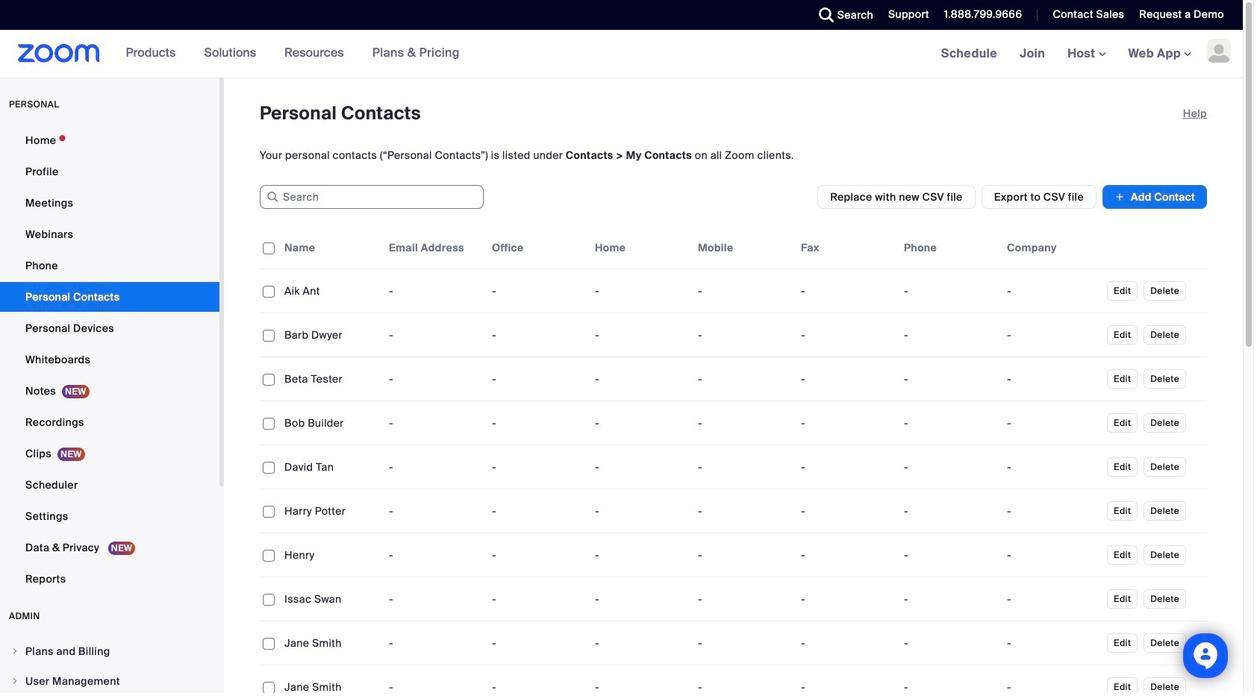 Task type: vqa. For each thing, say whether or not it's contained in the screenshot.
right icon to the middle
no



Task type: locate. For each thing, give the bounding box(es) containing it.
banner
[[0, 30, 1243, 78]]

zoom logo image
[[18, 44, 100, 63]]

8 cell from the top
[[278, 585, 383, 614]]

Search Contacts Input text field
[[260, 185, 484, 209]]

right image
[[10, 647, 19, 656]]

7 cell from the top
[[278, 541, 383, 570]]

cell
[[278, 276, 383, 306], [278, 320, 383, 350], [278, 364, 383, 394], [278, 408, 383, 438], [278, 452, 383, 482], [278, 496, 383, 526], [278, 541, 383, 570], [278, 585, 383, 614]]

1 cell from the top
[[278, 276, 383, 306]]

3 cell from the top
[[278, 364, 383, 394]]

menu item
[[0, 638, 220, 666], [0, 667, 220, 694]]

admin menu menu
[[0, 638, 220, 694]]

0 vertical spatial menu item
[[0, 638, 220, 666]]

application
[[260, 227, 1218, 694]]

personal menu menu
[[0, 125, 220, 596]]

1 vertical spatial menu item
[[0, 667, 220, 694]]

meetings navigation
[[930, 30, 1243, 78]]

6 cell from the top
[[278, 496, 383, 526]]

profile picture image
[[1207, 39, 1231, 63]]



Task type: describe. For each thing, give the bounding box(es) containing it.
2 cell from the top
[[278, 320, 383, 350]]

product information navigation
[[100, 30, 471, 78]]

right image
[[10, 677, 19, 686]]

5 cell from the top
[[278, 452, 383, 482]]

1 menu item from the top
[[0, 638, 220, 666]]

4 cell from the top
[[278, 408, 383, 438]]

add image
[[1115, 190, 1125, 205]]

2 menu item from the top
[[0, 667, 220, 694]]



